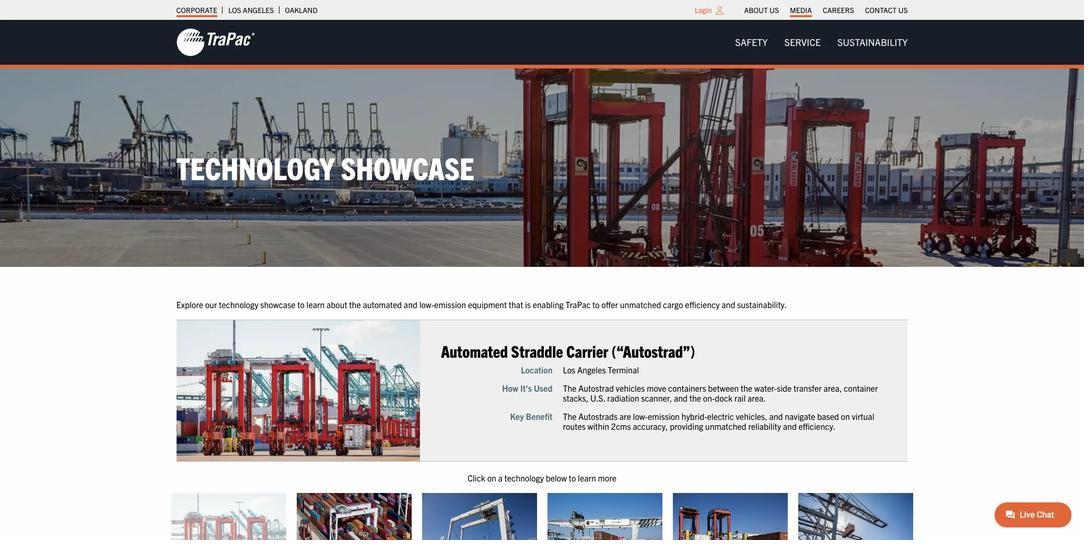 Task type: locate. For each thing, give the bounding box(es) containing it.
0 vertical spatial angeles
[[243, 5, 274, 15]]

1 horizontal spatial unmatched
[[705, 421, 746, 432]]

learn left more
[[578, 473, 596, 483]]

oakland link
[[285, 3, 318, 17]]

us inside about us link
[[769, 5, 779, 15]]

our
[[205, 299, 217, 310]]

to right below
[[569, 473, 576, 483]]

los up corporate image at the left top of the page
[[228, 5, 241, 15]]

and
[[404, 299, 417, 310], [722, 299, 735, 310], [674, 393, 688, 403], [769, 411, 783, 422], [783, 421, 797, 432]]

transfer
[[794, 383, 822, 393]]

0 vertical spatial low-
[[419, 299, 434, 310]]

us inside contact us link
[[898, 5, 908, 15]]

0 horizontal spatial learn
[[306, 299, 325, 310]]

explore
[[176, 299, 203, 310]]

1 vertical spatial on
[[487, 473, 496, 483]]

0 vertical spatial menu bar
[[739, 3, 913, 17]]

2cms
[[611, 421, 631, 432]]

area.
[[748, 393, 766, 403]]

los for los angeles
[[228, 5, 241, 15]]

menu bar down careers link
[[727, 32, 916, 53]]

emission
[[434, 299, 466, 310], [648, 411, 680, 422]]

menu bar
[[739, 3, 913, 17], [727, 32, 916, 53]]

0 horizontal spatial angeles
[[243, 5, 274, 15]]

accuracy,
[[633, 421, 668, 432]]

safety link
[[727, 32, 776, 53]]

1 vertical spatial unmatched
[[705, 421, 746, 432]]

and right reliability
[[783, 421, 797, 432]]

1 horizontal spatial on
[[841, 411, 850, 422]]

the left on-
[[689, 393, 701, 403]]

unmatched right offer
[[620, 299, 661, 310]]

learn
[[306, 299, 325, 310], [578, 473, 596, 483]]

1 horizontal spatial emission
[[648, 411, 680, 422]]

technology right our
[[219, 299, 258, 310]]

0 vertical spatial emission
[[434, 299, 466, 310]]

and inside the autostrad vehicles move containers between the water-side transfer area, container stacks, u.s. radiation scanner, and the on-dock rail area.
[[674, 393, 688, 403]]

radiation
[[607, 393, 639, 403]]

trapac los angeles automated straddle carrier image
[[176, 320, 420, 461], [171, 493, 286, 540]]

angeles left oakland
[[243, 5, 274, 15]]

1 horizontal spatial to
[[569, 473, 576, 483]]

1 vertical spatial emission
[[648, 411, 680, 422]]

unmatched down dock
[[705, 421, 746, 432]]

2 horizontal spatial to
[[592, 299, 600, 310]]

technology
[[219, 299, 258, 310], [504, 473, 544, 483]]

corporate image
[[176, 28, 255, 57]]

below
[[546, 473, 567, 483]]

0 horizontal spatial technology
[[219, 299, 258, 310]]

0 vertical spatial learn
[[306, 299, 325, 310]]

los inside automated straddle carrier ("autostrad") main content
[[563, 364, 575, 375]]

learn left about
[[306, 299, 325, 310]]

the inside the autostrad vehicles move containers between the water-side transfer area, container stacks, u.s. radiation scanner, and the on-dock rail area.
[[563, 383, 577, 393]]

oakland
[[285, 5, 318, 15]]

the
[[349, 299, 361, 310], [741, 383, 752, 393], [689, 393, 701, 403]]

to
[[297, 299, 305, 310], [592, 299, 600, 310], [569, 473, 576, 483]]

trapac los angeles automated radiation scanning image
[[673, 493, 788, 540]]

scanner,
[[641, 393, 672, 403]]

navigate
[[785, 411, 815, 422]]

corporate
[[176, 5, 217, 15]]

us for contact us
[[898, 5, 908, 15]]

media link
[[790, 3, 812, 17]]

on left a in the left bottom of the page
[[487, 473, 496, 483]]

0 horizontal spatial us
[[769, 5, 779, 15]]

the inside the autostrads are low-emission hybrid-electric vehicles, and navigate based on virtual routes within 2cms accuracy, providing unmatched reliability and efficiency.
[[563, 411, 577, 422]]

hybrid-
[[682, 411, 707, 422]]

1 horizontal spatial low-
[[633, 411, 648, 422]]

1 vertical spatial learn
[[578, 473, 596, 483]]

on right based
[[841, 411, 850, 422]]

click
[[468, 473, 485, 483]]

low-
[[419, 299, 434, 310], [633, 411, 648, 422]]

0 horizontal spatial los
[[228, 5, 241, 15]]

the left water-
[[741, 383, 752, 393]]

2 us from the left
[[898, 5, 908, 15]]

1 horizontal spatial los
[[563, 364, 575, 375]]

carrier
[[566, 341, 608, 361]]

angeles inside automated straddle carrier ("autostrad") main content
[[577, 364, 606, 375]]

1 us from the left
[[769, 5, 779, 15]]

0 horizontal spatial unmatched
[[620, 299, 661, 310]]

us
[[769, 5, 779, 15], [898, 5, 908, 15]]

automated straddle carrier ("autostrad") main content
[[166, 298, 1084, 540]]

service
[[784, 36, 821, 48]]

click on a technology below to learn more
[[468, 473, 616, 483]]

1 horizontal spatial learn
[[578, 473, 596, 483]]

1 the from the top
[[563, 383, 577, 393]]

key
[[510, 411, 524, 422]]

between
[[708, 383, 739, 393]]

contact us link
[[865, 3, 908, 17]]

menu bar up service
[[739, 3, 913, 17]]

low- right automated
[[419, 299, 434, 310]]

0 vertical spatial los
[[228, 5, 241, 15]]

trapac los angeles automated stacking crane image
[[296, 493, 411, 540]]

1 vertical spatial angeles
[[577, 364, 606, 375]]

1 horizontal spatial technology
[[504, 473, 544, 483]]

a
[[498, 473, 502, 483]]

low- right are
[[633, 411, 648, 422]]

u.s.
[[590, 393, 605, 403]]

rail
[[734, 393, 746, 403]]

los down automated straddle carrier ("autostrad")
[[563, 364, 575, 375]]

contact us
[[865, 5, 908, 15]]

benefit
[[526, 411, 552, 422]]

0 vertical spatial on
[[841, 411, 850, 422]]

to left offer
[[592, 299, 600, 310]]

1 vertical spatial menu bar
[[727, 32, 916, 53]]

1 vertical spatial low-
[[633, 411, 648, 422]]

the right about
[[349, 299, 361, 310]]

technology right a in the left bottom of the page
[[504, 473, 544, 483]]

2 the from the top
[[563, 411, 577, 422]]

how
[[502, 383, 518, 393]]

angeles
[[243, 5, 274, 15], [577, 364, 606, 375]]

1 horizontal spatial us
[[898, 5, 908, 15]]

within
[[587, 421, 609, 432]]

emission down scanner,
[[648, 411, 680, 422]]

emission left equipment
[[434, 299, 466, 310]]

0 vertical spatial the
[[563, 383, 577, 393]]

reliability
[[748, 421, 781, 432]]

and up hybrid-
[[674, 393, 688, 403]]

0 vertical spatial unmatched
[[620, 299, 661, 310]]

1 vertical spatial los
[[563, 364, 575, 375]]

login
[[695, 5, 712, 15]]

low- inside the autostrads are low-emission hybrid-electric vehicles, and navigate based on virtual routes within 2cms accuracy, providing unmatched reliability and efficiency.
[[633, 411, 648, 422]]

angeles up autostrad
[[577, 364, 606, 375]]

location
[[521, 364, 552, 375]]

1 vertical spatial the
[[563, 411, 577, 422]]

on inside the autostrads are low-emission hybrid-electric vehicles, and navigate based on virtual routes within 2cms accuracy, providing unmatched reliability and efficiency.
[[841, 411, 850, 422]]

electric
[[707, 411, 734, 422]]

the down stacks,
[[563, 411, 577, 422]]

us right contact
[[898, 5, 908, 15]]

2 horizontal spatial the
[[741, 383, 752, 393]]

angeles for los angeles terminal
[[577, 364, 606, 375]]

container
[[844, 383, 878, 393]]

menu bar containing about us
[[739, 3, 913, 17]]

and left navigate
[[769, 411, 783, 422]]

us right about at the top right of page
[[769, 5, 779, 15]]

the left autostrad
[[563, 383, 577, 393]]

careers
[[823, 5, 854, 15]]

unmatched
[[620, 299, 661, 310], [705, 421, 746, 432]]

on
[[841, 411, 850, 422], [487, 473, 496, 483]]

1 horizontal spatial angeles
[[577, 364, 606, 375]]

routes
[[563, 421, 586, 432]]

to right "showcase" at the bottom of the page
[[297, 299, 305, 310]]



Task type: describe. For each thing, give the bounding box(es) containing it.
1 vertical spatial technology
[[504, 473, 544, 483]]

automated
[[363, 299, 402, 310]]

trapac
[[565, 299, 591, 310]]

straddle
[[511, 341, 563, 361]]

virtual
[[852, 411, 874, 422]]

automated
[[441, 341, 508, 361]]

move
[[647, 383, 666, 393]]

it's
[[520, 383, 532, 393]]

the for the autostrads are low-emission hybrid-electric vehicles, and navigate based on virtual routes within 2cms accuracy, providing unmatched reliability and efficiency.
[[563, 411, 577, 422]]

based
[[817, 411, 839, 422]]

providing
[[670, 421, 703, 432]]

offer
[[601, 299, 618, 310]]

0 horizontal spatial on
[[487, 473, 496, 483]]

equipment
[[468, 299, 507, 310]]

0 horizontal spatial to
[[297, 299, 305, 310]]

about
[[326, 299, 347, 310]]

efficiency.
[[799, 421, 835, 432]]

cargo
[[663, 299, 683, 310]]

key benefit
[[510, 411, 552, 422]]

sustainability.
[[737, 299, 787, 310]]

stacks,
[[563, 393, 588, 403]]

showcase
[[341, 148, 474, 187]]

corporate link
[[176, 3, 217, 17]]

enabling
[[533, 299, 564, 310]]

terminal
[[608, 364, 639, 375]]

unmatched inside the autostrads are low-emission hybrid-electric vehicles, and navigate based on virtual routes within 2cms accuracy, providing unmatched reliability and efficiency.
[[705, 421, 746, 432]]

us for about us
[[769, 5, 779, 15]]

light image
[[716, 6, 723, 15]]

dock
[[715, 393, 732, 403]]

used
[[534, 383, 552, 393]]

safety
[[735, 36, 768, 48]]

1 horizontal spatial the
[[689, 393, 701, 403]]

explore our technology showcase to learn about the automated and low-emission equipment that is enabling trapac to offer unmatched cargo efficiency and sustainability.
[[176, 299, 787, 310]]

0 vertical spatial trapac los angeles automated straddle carrier image
[[176, 320, 420, 461]]

emission inside the autostrads are low-emission hybrid-electric vehicles, and navigate based on virtual routes within 2cms accuracy, providing unmatched reliability and efficiency.
[[648, 411, 680, 422]]

sustainability
[[837, 36, 908, 48]]

sustainability link
[[829, 32, 916, 53]]

autostrads
[[578, 411, 618, 422]]

service link
[[776, 32, 829, 53]]

menu bar containing safety
[[727, 32, 916, 53]]

about us
[[744, 5, 779, 15]]

the autostrad vehicles move containers between the water-side transfer area, container stacks, u.s. radiation scanner, and the on-dock rail area.
[[563, 383, 878, 403]]

the for the autostrad vehicles move containers between the water-side transfer area, container stacks, u.s. radiation scanner, and the on-dock rail area.
[[563, 383, 577, 393]]

contact
[[865, 5, 897, 15]]

technology showcase
[[176, 148, 474, 187]]

1 vertical spatial trapac los angeles automated straddle carrier image
[[171, 493, 286, 540]]

los angeles terminal
[[563, 364, 639, 375]]

0 horizontal spatial the
[[349, 299, 361, 310]]

careers link
[[823, 3, 854, 17]]

automated straddle carrier ("autostrad")
[[441, 341, 695, 361]]

vehicles
[[616, 383, 645, 393]]

that
[[509, 299, 523, 310]]

los angeles
[[228, 5, 274, 15]]

("autostrad")
[[612, 341, 695, 361]]

area,
[[824, 383, 842, 393]]

containers
[[668, 383, 706, 393]]

and right the efficiency
[[722, 299, 735, 310]]

technology
[[176, 148, 335, 187]]

efficiency
[[685, 299, 720, 310]]

0 horizontal spatial low-
[[419, 299, 434, 310]]

about
[[744, 5, 768, 15]]

media
[[790, 5, 812, 15]]

los for los angeles terminal
[[563, 364, 575, 375]]

0 horizontal spatial emission
[[434, 299, 466, 310]]

angeles for los angeles
[[243, 5, 274, 15]]

showcase
[[260, 299, 295, 310]]

and right automated
[[404, 299, 417, 310]]

login link
[[695, 5, 712, 15]]

los angeles link
[[228, 3, 274, 17]]

vehicles,
[[736, 411, 767, 422]]

about us link
[[744, 3, 779, 17]]

autostrad
[[578, 383, 614, 393]]

more
[[598, 473, 616, 483]]

side
[[777, 383, 792, 393]]

on-
[[703, 393, 715, 403]]

the autostrads are low-emission hybrid-electric vehicles, and navigate based on virtual routes within 2cms accuracy, providing unmatched reliability and efficiency.
[[563, 411, 874, 432]]

is
[[525, 299, 531, 310]]

water-
[[754, 383, 777, 393]]

how it's used
[[502, 383, 552, 393]]

are
[[619, 411, 631, 422]]

0 vertical spatial technology
[[219, 299, 258, 310]]



Task type: vqa. For each thing, say whether or not it's contained in the screenshot.
"innovations"
no



